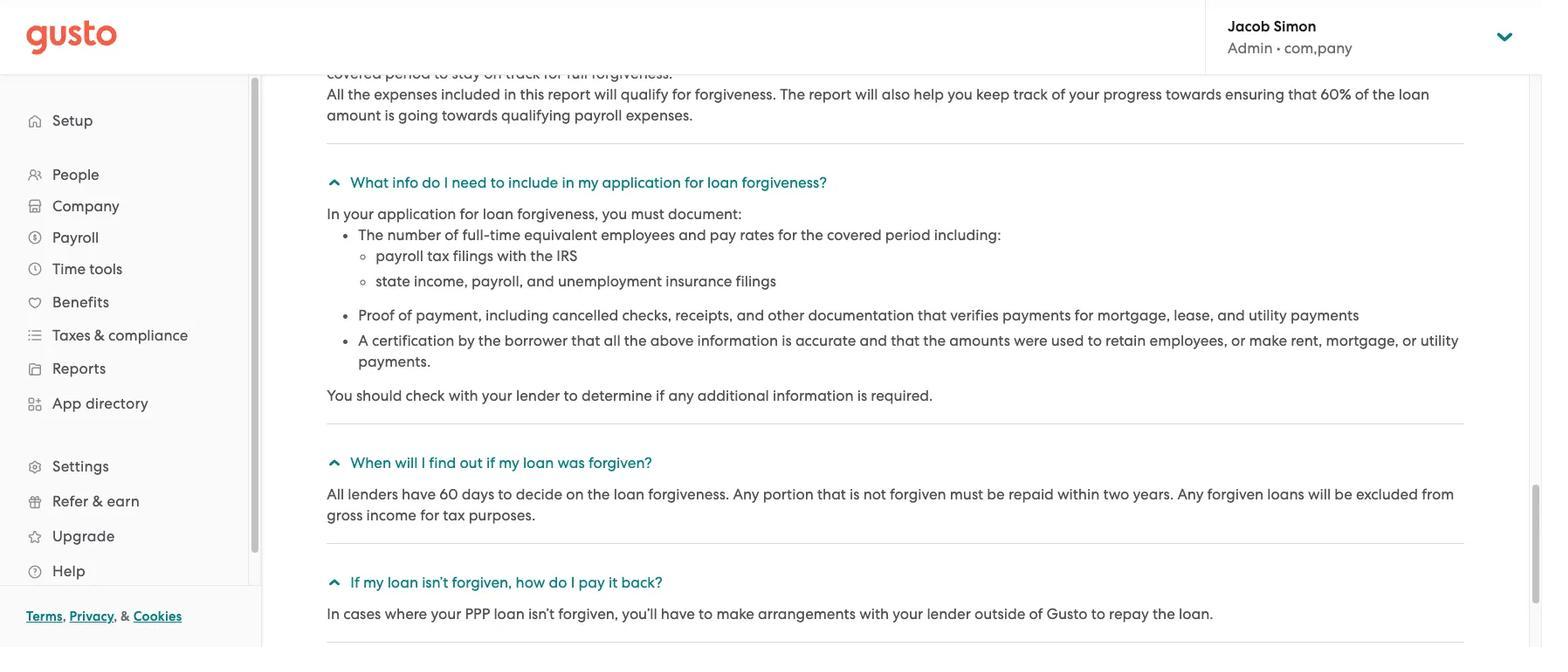 Task type: describe. For each thing, give the bounding box(es) containing it.
proof
[[358, 307, 395, 324]]

to inside all lenders have 60 days to decide on the loan forgiveness. any portion that is not forgiven must be repaid within two years. any forgiven loans will be excluded from gross income for tax purposes.
[[498, 486, 512, 503]]

arrow right image for what info do i need to include in my application for loan forgiveness?
[[324, 175, 345, 190]]

compliance
[[108, 327, 188, 344]]

setup link
[[17, 105, 231, 136]]

2 vertical spatial &
[[121, 609, 130, 625]]

1 or from the left
[[1232, 332, 1246, 349]]

not
[[864, 486, 887, 503]]

when will i find out if my loan was forgiven? tab
[[324, 442, 1465, 484]]

1 horizontal spatial track
[[1014, 86, 1048, 103]]

to inside the what info do i need to include in my application for loan forgiveness? tab
[[491, 174, 505, 191]]

with inside the number of full-time equivalent employees and pay rates for the covered period including: payroll tax filings with the irs state income, payroll, and unemployment insurance filings
[[497, 247, 527, 265]]

home image
[[26, 20, 117, 55]]

documentation
[[809, 307, 915, 324]]

progress
[[1104, 86, 1162, 103]]

unemployment
[[558, 273, 662, 290]]

back?
[[621, 574, 663, 591]]

1 horizontal spatial i
[[444, 174, 448, 191]]

payments.
[[358, 353, 431, 370]]

if inside tab
[[486, 454, 495, 472]]

retain
[[1106, 332, 1146, 349]]

a
[[358, 332, 368, 349]]

reports link
[[17, 353, 231, 384]]

1 horizontal spatial my
[[499, 454, 520, 472]]

loan up where
[[388, 574, 418, 591]]

1 horizontal spatial isn't
[[528, 605, 555, 623]]

2 vertical spatial you
[[602, 205, 628, 223]]

upgrade
[[52, 528, 115, 545]]

is inside you can use the report below to see how much you've spent on payroll within the allowable timeframe. we'll recommend adjustments you can make during your covered period to stay on track for full forgiveness. all the expenses included in this report will qualify for forgiveness. the report will also help you keep track of your progress towards ensuring that 60% of the loan amount is going towards qualifying payroll expenses.
[[385, 107, 395, 124]]

1 forgiven from the left
[[890, 486, 947, 503]]

your down what
[[343, 205, 374, 223]]

1 vertical spatial application
[[378, 205, 456, 223]]

within inside all lenders have 60 days to decide on the loan forgiveness. any portion that is not forgiven must be repaid within two years. any forgiven loans will be excluded from gross income for tax purposes.
[[1058, 486, 1100, 503]]

expenses.
[[626, 107, 693, 124]]

much
[[609, 44, 647, 61]]

the right use
[[413, 44, 435, 61]]

if my loan isn't forgiven, how do i pay it back? tab
[[324, 562, 1465, 604]]

1 horizontal spatial report
[[548, 86, 591, 103]]

settings link
[[17, 451, 231, 482]]

how inside you can use the report below to see how much you've spent on payroll within the allowable timeframe. we'll recommend adjustments you can make during your covered period to stay on track for full forgiveness. all the expenses included in this report will qualify for forgiveness. the report will also help you keep track of your progress towards ensuring that 60% of the loan amount is going towards qualifying payroll expenses.
[[576, 44, 605, 61]]

1 vertical spatial forgiveness.
[[695, 86, 777, 103]]

2 horizontal spatial my
[[578, 174, 599, 191]]

refer
[[52, 493, 89, 510]]

and up the including
[[527, 273, 554, 290]]

allowable
[[885, 44, 953, 61]]

will left also
[[855, 86, 878, 103]]

rates
[[740, 226, 775, 244]]

the up amount
[[348, 86, 371, 103]]

2 vertical spatial i
[[571, 574, 575, 591]]

to left stay
[[434, 65, 448, 82]]

application inside tab
[[602, 174, 681, 191]]

on inside all lenders have 60 days to decide on the loan forgiveness. any portion that is not forgiven must be repaid within two years. any forgiven loans will be excluded from gross income for tax purposes.
[[566, 486, 584, 503]]

decide
[[516, 486, 563, 503]]

full
[[567, 65, 588, 82]]

for inside tab
[[685, 174, 704, 191]]

earn
[[107, 493, 140, 510]]

including:
[[935, 226, 1001, 244]]

during
[[1346, 44, 1391, 61]]

forgiven, inside tab
[[452, 574, 512, 591]]

that down cancelled
[[572, 332, 600, 349]]

verifies
[[951, 307, 999, 324]]

will inside all lenders have 60 days to decide on the loan forgiveness. any portion that is not forgiven must be repaid within two years. any forgiven loans will be excluded from gross income for tax purposes.
[[1309, 486, 1331, 503]]

1 horizontal spatial have
[[661, 605, 695, 623]]

to left determine
[[564, 387, 578, 404]]

benefits
[[52, 294, 109, 311]]

loans
[[1268, 486, 1305, 503]]

1 horizontal spatial mortgage,
[[1327, 332, 1399, 349]]

irs
[[557, 247, 578, 265]]

gusto
[[1047, 605, 1088, 623]]

portion
[[763, 486, 814, 503]]

timeframe.
[[956, 44, 1032, 61]]

going
[[398, 107, 438, 124]]

additional
[[698, 387, 769, 404]]

must inside all lenders have 60 days to decide on the loan forgiveness. any portion that is not forgiven must be repaid within two years. any forgiven loans will be excluded from gross income for tax purposes.
[[950, 486, 984, 503]]

1 horizontal spatial payroll
[[575, 107, 622, 124]]

any
[[669, 387, 694, 404]]

2 forgiven from the left
[[1208, 486, 1264, 503]]

will inside tab
[[395, 454, 418, 472]]

used
[[1052, 332, 1084, 349]]

time tools
[[52, 260, 122, 278]]

where
[[385, 605, 427, 623]]

forgiveness,
[[517, 205, 599, 223]]

the left irs
[[531, 247, 553, 265]]

1 any from the left
[[733, 486, 760, 503]]

include
[[508, 174, 558, 191]]

you've
[[650, 44, 694, 61]]

employees,
[[1150, 332, 1228, 349]]

what info do i need to include in my application for loan forgiveness? tab
[[324, 162, 1465, 204]]

receipts,
[[675, 307, 733, 324]]

if my loan isn't forgiven, how do i pay it back?
[[351, 574, 663, 591]]

privacy link
[[70, 609, 114, 625]]

also
[[882, 86, 910, 103]]

what info do i need to include in my application for loan forgiveness?
[[351, 174, 827, 191]]

1 vertical spatial filings
[[736, 273, 776, 290]]

see
[[549, 44, 572, 61]]

is inside all lenders have 60 days to decide on the loan forgiveness. any portion that is not forgiven must be repaid within two years. any forgiven loans will be excluded from gross income for tax purposes.
[[850, 486, 860, 503]]

pay for i
[[579, 574, 605, 591]]

ppp
[[465, 605, 490, 623]]

loan.
[[1179, 605, 1214, 623]]

& for earn
[[92, 493, 103, 510]]

out
[[460, 454, 483, 472]]

two
[[1104, 486, 1130, 503]]

your left progress
[[1069, 86, 1100, 103]]

check
[[406, 387, 445, 404]]

the inside the number of full-time equivalent employees and pay rates for the covered period including: payroll tax filings with the irs state income, payroll, and unemployment insurance filings
[[358, 226, 384, 244]]

do inside the if my loan isn't forgiven, how do i pay it back? tab
[[549, 574, 567, 591]]

admin
[[1228, 39, 1273, 57]]

within inside you can use the report below to see how much you've spent on payroll within the allowable timeframe. we'll recommend adjustments you can make during your covered period to stay on track for full forgiveness. all the expenses included in this report will qualify for forgiveness. the report will also help you keep track of your progress towards ensuring that 60% of the loan amount is going towards qualifying payroll expenses.
[[813, 44, 855, 61]]

in for in your application for loan forgiveness, you must document:
[[327, 205, 340, 223]]

amounts
[[950, 332, 1011, 349]]

of down we'll
[[1052, 86, 1066, 103]]

2 payments from the left
[[1291, 307, 1360, 324]]

employees
[[601, 226, 675, 244]]

1 can from the left
[[356, 44, 382, 61]]

tools
[[89, 260, 122, 278]]

to left see
[[531, 44, 545, 61]]

0 horizontal spatial filings
[[453, 247, 494, 265]]

2 vertical spatial make
[[717, 605, 755, 623]]

1 horizontal spatial if
[[656, 387, 665, 404]]

to left repay
[[1092, 605, 1106, 623]]

0 vertical spatial payroll
[[761, 44, 809, 61]]

will left qualify
[[594, 86, 617, 103]]

1 vertical spatial forgiven,
[[558, 605, 619, 623]]

payroll button
[[17, 222, 231, 253]]

recommend
[[1071, 44, 1154, 61]]

1 horizontal spatial towards
[[1166, 86, 1222, 103]]

of inside the number of full-time equivalent employees and pay rates for the covered period including: payroll tax filings with the irs state income, payroll, and unemployment insurance filings
[[445, 226, 459, 244]]

taxes & compliance
[[52, 327, 188, 344]]

loan up document:
[[708, 174, 738, 191]]

app directory link
[[17, 388, 231, 419]]

1 vertical spatial information
[[773, 387, 854, 404]]

document:
[[668, 205, 742, 223]]

were
[[1014, 332, 1048, 349]]

the right rates
[[801, 226, 824, 244]]

your up when will i find out if my loan was forgiven?
[[482, 387, 513, 404]]

the down during on the top of the page
[[1373, 86, 1396, 103]]

keep
[[977, 86, 1010, 103]]

that left verifies
[[918, 307, 947, 324]]

loan up time
[[483, 205, 514, 223]]

adjustments
[[1158, 44, 1243, 61]]

loan inside you can use the report below to see how much you've spent on payroll within the allowable timeframe. we'll recommend adjustments you can make during your covered period to stay on track for full forgiveness. all the expenses included in this report will qualify for forgiveness. the report will also help you keep track of your progress towards ensuring that 60% of the loan amount is going towards qualifying payroll expenses.
[[1399, 86, 1430, 103]]

0 horizontal spatial i
[[422, 454, 426, 472]]

0 horizontal spatial mortgage,
[[1098, 307, 1171, 324]]

qualifying
[[501, 107, 571, 124]]

full-
[[462, 226, 490, 244]]

1 horizontal spatial utility
[[1421, 332, 1459, 349]]

payment,
[[416, 307, 482, 324]]

for down see
[[544, 65, 563, 82]]

covered inside you can use the report below to see how much you've spent on payroll within the allowable timeframe. we'll recommend adjustments you can make during your covered period to stay on track for full forgiveness. all the expenses included in this report will qualify for forgiveness. the report will also help you keep track of your progress towards ensuring that 60% of the loan amount is going towards qualifying payroll expenses.
[[327, 65, 382, 82]]

60
[[440, 486, 458, 503]]

expenses
[[374, 86, 437, 103]]

the left allowable
[[859, 44, 881, 61]]

app
[[52, 395, 82, 412]]

is left required.
[[858, 387, 868, 404]]

0 horizontal spatial on
[[484, 65, 502, 82]]

period inside the number of full-time equivalent employees and pay rates for the covered period including: payroll tax filings with the irs state income, payroll, and unemployment insurance filings
[[886, 226, 931, 244]]

equivalent
[[524, 226, 598, 244]]

2 , from the left
[[114, 609, 117, 625]]

com,pany
[[1285, 39, 1353, 57]]

2 vertical spatial my
[[363, 574, 384, 591]]

below
[[485, 44, 527, 61]]

purposes.
[[469, 507, 536, 524]]

to right you'll
[[699, 605, 713, 623]]

loan down if my loan isn't forgiven, how do i pay it back?
[[494, 605, 525, 623]]

included
[[441, 86, 500, 103]]

in cases where your ppp loan isn't forgiven, you'll have to make arrangements with your lender outside of gusto to repay the loan.
[[327, 605, 1214, 623]]

2 horizontal spatial report
[[809, 86, 852, 103]]

0 vertical spatial track
[[506, 65, 540, 82]]

days
[[462, 486, 495, 503]]

people button
[[17, 159, 231, 190]]

2 horizontal spatial you
[[1246, 44, 1271, 61]]

the left loan.
[[1153, 605, 1176, 623]]

determine
[[582, 387, 652, 404]]

of inside proof of payment, including cancelled checks, receipts, and other documentation that verifies payments for mortgage, lease, and utility payments a certification by the borrower that all the above information is accurate and that the amounts were used to retain employees, or make rent, mortgage, or utility payments.
[[398, 307, 412, 324]]

reports
[[52, 360, 106, 377]]

1 horizontal spatial you
[[948, 86, 973, 103]]

covered inside the number of full-time equivalent employees and pay rates for the covered period including: payroll tax filings with the irs state income, payroll, and unemployment insurance filings
[[827, 226, 882, 244]]



Task type: locate. For each thing, give the bounding box(es) containing it.
0 vertical spatial do
[[422, 174, 441, 191]]

mortgage, right rent,
[[1327, 332, 1399, 349]]

0 vertical spatial lender
[[516, 387, 560, 404]]

and down document:
[[679, 226, 706, 244]]

when will i find out if my loan was forgiven?
[[351, 454, 652, 472]]

must up employees in the left top of the page
[[631, 205, 665, 223]]

1 vertical spatial how
[[516, 574, 545, 591]]

accurate
[[796, 332, 856, 349]]

1 horizontal spatial period
[[886, 226, 931, 244]]

1 vertical spatial do
[[549, 574, 567, 591]]

1 , from the left
[[63, 609, 66, 625]]

loan up "decide"
[[523, 454, 554, 472]]

, left cookies button
[[114, 609, 117, 625]]

arrow right image left what
[[324, 175, 345, 190]]

2 horizontal spatial on
[[740, 44, 758, 61]]

directory
[[86, 395, 149, 412]]

will right "loans"
[[1309, 486, 1331, 503]]

application up number
[[378, 205, 456, 223]]

you'll
[[622, 605, 657, 623]]

2 all from the top
[[327, 486, 344, 503]]

you for you can use the report below to see how much you've spent on payroll within the allowable timeframe. we'll recommend adjustments you can make during your covered period to stay on track for full forgiveness. all the expenses included in this report will qualify for forgiveness. the report will also help you keep track of your progress towards ensuring that 60% of the loan amount is going towards qualifying payroll expenses.
[[327, 44, 353, 61]]

refer & earn
[[52, 493, 140, 510]]

in inside tab
[[562, 174, 575, 191]]

0 horizontal spatial report
[[439, 44, 481, 61]]

1 horizontal spatial be
[[1335, 486, 1353, 503]]

find
[[429, 454, 456, 472]]

is inside proof of payment, including cancelled checks, receipts, and other documentation that verifies payments for mortgage, lease, and utility payments a certification by the borrower that all the above information is accurate and that the amounts were used to retain employees, or make rent, mortgage, or utility payments.
[[782, 332, 792, 349]]

help link
[[17, 556, 231, 587]]

how inside tab
[[516, 574, 545, 591]]

app directory
[[52, 395, 149, 412]]

how down purposes.
[[516, 574, 545, 591]]

1 vertical spatial &
[[92, 493, 103, 510]]

tax inside the number of full-time equivalent employees and pay rates for the covered period including: payroll tax filings with the irs state income, payroll, and unemployment insurance filings
[[427, 247, 449, 265]]

isn't up where
[[422, 574, 448, 591]]

to up purposes.
[[498, 486, 512, 503]]

i left 'need'
[[444, 174, 448, 191]]

information inside proof of payment, including cancelled checks, receipts, and other documentation that verifies payments for mortgage, lease, and utility payments a certification by the borrower that all the above information is accurate and that the amounts were used to retain employees, or make rent, mortgage, or utility payments.
[[698, 332, 778, 349]]

isn't inside tab
[[422, 574, 448, 591]]

0 vertical spatial covered
[[327, 65, 382, 82]]

towards
[[1166, 86, 1222, 103], [442, 107, 498, 124]]

settings
[[52, 458, 109, 475]]

loan right 60%
[[1399, 86, 1430, 103]]

for inside the number of full-time equivalent employees and pay rates for the covered period including: payroll tax filings with the irs state income, payroll, and unemployment insurance filings
[[778, 226, 797, 244]]

1 payments from the left
[[1003, 307, 1071, 324]]

2 horizontal spatial make
[[1304, 44, 1342, 61]]

forgiven?
[[589, 454, 652, 472]]

company button
[[17, 190, 231, 222]]

pay inside tab
[[579, 574, 605, 591]]

2 can from the left
[[1275, 44, 1300, 61]]

with
[[497, 247, 527, 265], [449, 387, 478, 404], [860, 605, 889, 623]]

help
[[52, 563, 86, 580]]

mortgage,
[[1098, 307, 1171, 324], [1327, 332, 1399, 349]]

any right "years."
[[1178, 486, 1204, 503]]

do right the info
[[422, 174, 441, 191]]

repay
[[1109, 605, 1149, 623]]

do inside the what info do i need to include in my application for loan forgiveness? tab
[[422, 174, 441, 191]]

0 vertical spatial tax
[[427, 247, 449, 265]]

1 horizontal spatial in
[[562, 174, 575, 191]]

forgiveness. down 'much'
[[592, 65, 673, 82]]

the right all
[[624, 332, 647, 349]]

1 all from the top
[[327, 86, 344, 103]]

all up gross
[[327, 486, 344, 503]]

0 horizontal spatial lender
[[516, 387, 560, 404]]

to inside proof of payment, including cancelled checks, receipts, and other documentation that verifies payments for mortgage, lease, and utility payments a certification by the borrower that all the above information is accurate and that the amounts were used to retain employees, or make rent, mortgage, or utility payments.
[[1088, 332, 1102, 349]]

all inside you can use the report below to see how much you've spent on payroll within the allowable timeframe. we'll recommend adjustments you can make during your covered period to stay on track for full forgiveness. all the expenses included in this report will qualify for forgiveness. the report will also help you keep track of your progress towards ensuring that 60% of the loan amount is going towards qualifying payroll expenses.
[[327, 86, 344, 103]]

1 vertical spatial on
[[484, 65, 502, 82]]

on down was
[[566, 486, 584, 503]]

0 horizontal spatial with
[[449, 387, 478, 404]]

0 horizontal spatial payments
[[1003, 307, 1071, 324]]

to right used
[[1088, 332, 1102, 349]]

2 horizontal spatial with
[[860, 605, 889, 623]]

information
[[698, 332, 778, 349], [773, 387, 854, 404]]

arrow right image inside the if my loan isn't forgiven, how do i pay it back? tab
[[324, 575, 345, 590]]

0 horizontal spatial forgiven
[[890, 486, 947, 503]]

i left find
[[422, 454, 426, 472]]

1 vertical spatial all
[[327, 486, 344, 503]]

excluded
[[1357, 486, 1419, 503]]

0 horizontal spatial period
[[385, 65, 431, 82]]

list for in your application for loan forgiveness, you must document:
[[341, 224, 1465, 372]]

&
[[94, 327, 105, 344], [92, 493, 103, 510], [121, 609, 130, 625]]

loan down forgiven?
[[614, 486, 645, 503]]

list inside list
[[358, 245, 1465, 292]]

list containing people
[[0, 159, 248, 589]]

and left other
[[737, 307, 764, 324]]

0 vertical spatial arrow right image
[[324, 175, 345, 190]]

covered up amount
[[327, 65, 382, 82]]

and down documentation
[[860, 332, 888, 349]]

1 vertical spatial track
[[1014, 86, 1048, 103]]

0 horizontal spatial ,
[[63, 609, 66, 625]]

number
[[387, 226, 441, 244]]

make inside you can use the report below to see how much you've spent on payroll within the allowable timeframe. we'll recommend adjustments you can make during your covered period to stay on track for full forgiveness. all the expenses included in this report will qualify for forgiveness. the report will also help you keep track of your progress towards ensuring that 60% of the loan amount is going towards qualifying payroll expenses.
[[1304, 44, 1342, 61]]

you inside you can use the report below to see how much you've spent on payroll within the allowable timeframe. we'll recommend adjustments you can make during your covered period to stay on track for full forgiveness. all the expenses included in this report will qualify for forgiveness. the report will also help you keep track of your progress towards ensuring that 60% of the loan amount is going towards qualifying payroll expenses.
[[327, 44, 353, 61]]

that inside you can use the report below to see how much you've spent on payroll within the allowable timeframe. we'll recommend adjustments you can make during your covered period to stay on track for full forgiveness. all the expenses included in this report will qualify for forgiveness. the report will also help you keep track of your progress towards ensuring that 60% of the loan amount is going towards qualifying payroll expenses.
[[1289, 86, 1317, 103]]

1 horizontal spatial how
[[576, 44, 605, 61]]

within
[[813, 44, 855, 61], [1058, 486, 1100, 503]]

for up "expenses."
[[672, 86, 692, 103]]

for right the income on the bottom of the page
[[420, 507, 439, 524]]

payments
[[1003, 307, 1071, 324], [1291, 307, 1360, 324]]

1 you from the top
[[327, 44, 353, 61]]

arrow right image inside the what info do i need to include in my application for loan forgiveness? tab
[[324, 175, 345, 190]]

tax down '60'
[[443, 507, 465, 524]]

above
[[651, 332, 694, 349]]

list
[[0, 159, 248, 589], [341, 224, 1465, 372], [358, 245, 1465, 292]]

arrow right image
[[324, 175, 345, 190], [324, 575, 345, 590]]

period inside you can use the report below to see how much you've spent on payroll within the allowable timeframe. we'll recommend adjustments you can make during your covered period to stay on track for full forgiveness. all the expenses included in this report will qualify for forgiveness. the report will also help you keep track of your progress towards ensuring that 60% of the loan amount is going towards qualifying payroll expenses.
[[385, 65, 431, 82]]

or
[[1232, 332, 1246, 349], [1403, 332, 1417, 349]]

the inside all lenders have 60 days to decide on the loan forgiveness. any portion that is not forgiven must be repaid within two years. any forgiven loans will be excluded from gross income for tax purposes.
[[588, 486, 610, 503]]

1 horizontal spatial ,
[[114, 609, 117, 625]]

in
[[504, 86, 517, 103], [562, 174, 575, 191]]

0 vertical spatial how
[[576, 44, 605, 61]]

0 vertical spatial with
[[497, 247, 527, 265]]

0 vertical spatial within
[[813, 44, 855, 61]]

for up document:
[[685, 174, 704, 191]]

i left it
[[571, 574, 575, 591]]

loan inside all lenders have 60 days to decide on the loan forgiveness. any portion that is not forgiven must be repaid within two years. any forgiven loans will be excluded from gross income for tax purposes.
[[614, 486, 645, 503]]

in inside you can use the report below to see how much you've spent on payroll within the allowable timeframe. we'll recommend adjustments you can make during your covered period to stay on track for full forgiveness. all the expenses included in this report will qualify for forgiveness. the report will also help you keep track of your progress towards ensuring that 60% of the loan amount is going towards qualifying payroll expenses.
[[504, 86, 517, 103]]

required.
[[871, 387, 933, 404]]

be
[[987, 486, 1005, 503], [1335, 486, 1353, 503]]

will right when
[[395, 454, 418, 472]]

1 vertical spatial if
[[486, 454, 495, 472]]

0 vertical spatial utility
[[1249, 307, 1287, 324]]

my right the out
[[499, 454, 520, 472]]

of right 60%
[[1356, 86, 1369, 103]]

on right spent
[[740, 44, 758, 61]]

all up amount
[[327, 86, 344, 103]]

1 vertical spatial towards
[[442, 107, 498, 124]]

2 be from the left
[[1335, 486, 1353, 503]]

1 horizontal spatial payments
[[1291, 307, 1360, 324]]

0 horizontal spatial do
[[422, 174, 441, 191]]

& right 'taxes'
[[94, 327, 105, 344]]

state
[[376, 273, 410, 290]]

1 vertical spatial you
[[948, 86, 973, 103]]

2 any from the left
[[1178, 486, 1204, 503]]

all inside all lenders have 60 days to decide on the loan forgiveness. any portion that is not forgiven must be repaid within two years. any forgiven loans will be excluded from gross income for tax purposes.
[[327, 486, 344, 503]]

payroll
[[52, 229, 99, 246]]

tax inside all lenders have 60 days to decide on the loan forgiveness. any portion that is not forgiven must be repaid within two years. any forgiven loans will be excluded from gross income for tax purposes.
[[443, 507, 465, 524]]

0 vertical spatial filings
[[453, 247, 494, 265]]

within left two at the bottom right of the page
[[1058, 486, 1100, 503]]

spent
[[698, 44, 736, 61]]

1 vertical spatial pay
[[579, 574, 605, 591]]

that inside all lenders have 60 days to decide on the loan forgiveness. any portion that is not forgiven must be repaid within two years. any forgiven loans will be excluded from gross income for tax purposes.
[[818, 486, 846, 503]]

0 vertical spatial in
[[504, 86, 517, 103]]

filings down full-
[[453, 247, 494, 265]]

with down time
[[497, 247, 527, 265]]

track up this
[[506, 65, 540, 82]]

1 vertical spatial the
[[358, 226, 384, 244]]

must left repaid
[[950, 486, 984, 503]]

forgiven, up "ppp" at the left of page
[[452, 574, 512, 591]]

you right help
[[948, 86, 973, 103]]

2 vertical spatial on
[[566, 486, 584, 503]]

pay
[[710, 226, 737, 244], [579, 574, 605, 591]]

you for you should check with your lender to determine if any additional information is required.
[[327, 387, 353, 404]]

for
[[544, 65, 563, 82], [672, 86, 692, 103], [685, 174, 704, 191], [460, 205, 479, 223], [778, 226, 797, 244], [1075, 307, 1094, 324], [420, 507, 439, 524]]

0 horizontal spatial my
[[363, 574, 384, 591]]

gusto navigation element
[[0, 75, 248, 617]]

1 vertical spatial my
[[499, 454, 520, 472]]

have inside all lenders have 60 days to decide on the loan forgiveness. any portion that is not forgiven must be repaid within two years. any forgiven loans will be excluded from gross income for tax purposes.
[[402, 486, 436, 503]]

make left rent,
[[1250, 332, 1288, 349]]

1 horizontal spatial forgiven,
[[558, 605, 619, 623]]

1 in from the top
[[327, 205, 340, 223]]

1 horizontal spatial must
[[950, 486, 984, 503]]

0 horizontal spatial within
[[813, 44, 855, 61]]

0 vertical spatial on
[[740, 44, 758, 61]]

that
[[1289, 86, 1317, 103], [918, 307, 947, 324], [572, 332, 600, 349], [891, 332, 920, 349], [818, 486, 846, 503]]

information down the receipts,
[[698, 332, 778, 349]]

company
[[52, 197, 119, 215]]

application
[[602, 174, 681, 191], [378, 205, 456, 223]]

period
[[385, 65, 431, 82], [886, 226, 931, 244]]

payroll inside the number of full-time equivalent employees and pay rates for the covered period including: payroll tax filings with the irs state income, payroll, and unemployment insurance filings
[[376, 247, 424, 265]]

of left gusto
[[1029, 605, 1043, 623]]

forgiven
[[890, 486, 947, 503], [1208, 486, 1264, 503]]

make left arrangements
[[717, 605, 755, 623]]

information down accurate
[[773, 387, 854, 404]]

forgiveness. inside all lenders have 60 days to decide on the loan forgiveness. any portion that is not forgiven must be repaid within two years. any forgiven loans will be excluded from gross income for tax purposes.
[[648, 486, 730, 503]]

that left 60%
[[1289, 86, 1317, 103]]

of
[[1052, 86, 1066, 103], [1356, 86, 1369, 103], [445, 226, 459, 244], [398, 307, 412, 324], [1029, 605, 1043, 623]]

0 vertical spatial isn't
[[422, 574, 448, 591]]

& left cookies button
[[121, 609, 130, 625]]

1 vertical spatial within
[[1058, 486, 1100, 503]]

how
[[576, 44, 605, 61], [516, 574, 545, 591]]

•
[[1277, 39, 1281, 57]]

1 vertical spatial mortgage,
[[1327, 332, 1399, 349]]

checks,
[[622, 307, 672, 324]]

borrower
[[505, 332, 568, 349]]

& inside "dropdown button"
[[94, 327, 105, 344]]

0 horizontal spatial track
[[506, 65, 540, 82]]

people
[[52, 166, 99, 183]]

towards down "included"
[[442, 107, 498, 124]]

be left repaid
[[987, 486, 1005, 503]]

0 vertical spatial forgiven,
[[452, 574, 512, 591]]

what
[[351, 174, 389, 191]]

the left amounts
[[924, 332, 946, 349]]

list for the number of full-time equivalent employees and pay rates for the covered period including:
[[358, 245, 1465, 292]]

1 vertical spatial tax
[[443, 507, 465, 524]]

is left not
[[850, 486, 860, 503]]

1 be from the left
[[987, 486, 1005, 503]]

to
[[531, 44, 545, 61], [434, 65, 448, 82], [491, 174, 505, 191], [1088, 332, 1102, 349], [564, 387, 578, 404], [498, 486, 512, 503], [699, 605, 713, 623], [1092, 605, 1106, 623]]

0 vertical spatial forgiveness.
[[592, 65, 673, 82]]

2 or from the left
[[1403, 332, 1417, 349]]

0 horizontal spatial utility
[[1249, 307, 1287, 324]]

your down the if my loan isn't forgiven, how do i pay it back? tab on the bottom
[[893, 605, 924, 623]]

1 horizontal spatial within
[[1058, 486, 1100, 503]]

and right 'lease,'
[[1218, 307, 1245, 324]]

track right "keep"
[[1014, 86, 1048, 103]]

you left "should"
[[327, 387, 353, 404]]

60%
[[1321, 86, 1352, 103]]

payments up rent,
[[1291, 307, 1360, 324]]

is down other
[[782, 332, 792, 349]]

0 horizontal spatial must
[[631, 205, 665, 223]]

certification
[[372, 332, 454, 349]]

forgiveness.
[[592, 65, 673, 82], [695, 86, 777, 103], [648, 486, 730, 503]]

any left portion
[[733, 486, 760, 503]]

for up full-
[[460, 205, 479, 223]]

& for compliance
[[94, 327, 105, 344]]

amount
[[327, 107, 381, 124]]

list containing the number of full-time equivalent employees and pay rates for the covered period including:
[[341, 224, 1465, 372]]

that down documentation
[[891, 332, 920, 349]]

privacy
[[70, 609, 114, 625]]

1 vertical spatial lender
[[927, 605, 971, 623]]

0 vertical spatial must
[[631, 205, 665, 223]]

all lenders have 60 days to decide on the loan forgiveness. any portion that is not forgiven must be repaid within two years. any forgiven loans will be excluded from gross income for tax purposes.
[[327, 486, 1455, 524]]

you left use
[[327, 44, 353, 61]]

by
[[458, 332, 475, 349]]

1 horizontal spatial any
[[1178, 486, 1204, 503]]

is
[[385, 107, 395, 124], [782, 332, 792, 349], [858, 387, 868, 404], [850, 486, 860, 503]]

2 vertical spatial forgiveness.
[[648, 486, 730, 503]]

payroll right spent
[[761, 44, 809, 61]]

gross
[[327, 507, 363, 524]]

your right during on the top of the page
[[1395, 44, 1425, 61]]

1 horizontal spatial lender
[[927, 605, 971, 623]]

use
[[385, 44, 409, 61]]

pay inside the number of full-time equivalent employees and pay rates for the covered period including: payroll tax filings with the irs state income, payroll, and unemployment insurance filings
[[710, 226, 737, 244]]

0 vertical spatial pay
[[710, 226, 737, 244]]

can down the simon
[[1275, 44, 1300, 61]]

make inside proof of payment, including cancelled checks, receipts, and other documentation that verifies payments for mortgage, lease, and utility payments a certification by the borrower that all the above information is accurate and that the amounts were used to retain employees, or make rent, mortgage, or utility payments.
[[1250, 332, 1288, 349]]

do
[[422, 174, 441, 191], [549, 574, 567, 591]]

in for in cases where your ppp loan isn't forgiven, you'll have to make arrangements with your lender outside of gusto to repay the loan.
[[327, 605, 340, 623]]

1 vertical spatial with
[[449, 387, 478, 404]]

arrow right image
[[324, 456, 345, 470]]

you left • on the right
[[1246, 44, 1271, 61]]

your left "ppp" at the left of page
[[431, 605, 462, 623]]

other
[[768, 307, 805, 324]]

with right check
[[449, 387, 478, 404]]

,
[[63, 609, 66, 625], [114, 609, 117, 625]]

0 horizontal spatial make
[[717, 605, 755, 623]]

1 vertical spatial payroll
[[575, 107, 622, 124]]

for right rates
[[778, 226, 797, 244]]

0 vertical spatial my
[[578, 174, 599, 191]]

the
[[413, 44, 435, 61], [859, 44, 881, 61], [348, 86, 371, 103], [1373, 86, 1396, 103], [801, 226, 824, 244], [531, 247, 553, 265], [479, 332, 501, 349], [624, 332, 647, 349], [924, 332, 946, 349], [588, 486, 610, 503], [1153, 605, 1176, 623]]

make down the simon
[[1304, 44, 1342, 61]]

the inside you can use the report below to see how much you've spent on payroll within the allowable timeframe. we'll recommend adjustments you can make during your covered period to stay on track for full forgiveness. all the expenses included in this report will qualify for forgiveness. the report will also help you keep track of your progress towards ensuring that 60% of the loan amount is going towards qualifying payroll expenses.
[[780, 86, 805, 103]]

for inside proof of payment, including cancelled checks, receipts, and other documentation that verifies payments for mortgage, lease, and utility payments a certification by the borrower that all the above information is accurate and that the amounts were used to retain employees, or make rent, mortgage, or utility payments.
[[1075, 307, 1094, 324]]

0 vertical spatial if
[[656, 387, 665, 404]]

cookies
[[133, 609, 182, 625]]

my up forgiveness,
[[578, 174, 599, 191]]

application up employees in the left top of the page
[[602, 174, 681, 191]]

2 vertical spatial with
[[860, 605, 889, 623]]

2 arrow right image from the top
[[324, 575, 345, 590]]

0 horizontal spatial if
[[486, 454, 495, 472]]

can
[[356, 44, 382, 61], [1275, 44, 1300, 61]]

need
[[452, 174, 487, 191]]

1 horizontal spatial do
[[549, 574, 567, 591]]

years.
[[1133, 486, 1174, 503]]

0 horizontal spatial any
[[733, 486, 760, 503]]

filings up other
[[736, 273, 776, 290]]

0 vertical spatial i
[[444, 174, 448, 191]]

the
[[780, 86, 805, 103], [358, 226, 384, 244]]

2 in from the top
[[327, 605, 340, 623]]

mortgage, up retain
[[1098, 307, 1171, 324]]

, left privacy
[[63, 609, 66, 625]]

terms , privacy , & cookies
[[26, 609, 182, 625]]

taxes & compliance button
[[17, 320, 231, 351]]

isn't down if my loan isn't forgiven, how do i pay it back?
[[528, 605, 555, 623]]

0 horizontal spatial towards
[[442, 107, 498, 124]]

0 vertical spatial &
[[94, 327, 105, 344]]

pay for and
[[710, 226, 737, 244]]

1 arrow right image from the top
[[324, 175, 345, 190]]

1 vertical spatial i
[[422, 454, 426, 472]]

payroll
[[761, 44, 809, 61], [575, 107, 622, 124], [376, 247, 424, 265]]

1 vertical spatial arrow right image
[[324, 575, 345, 590]]

0 vertical spatial you
[[327, 44, 353, 61]]

the right by
[[479, 332, 501, 349]]

rent,
[[1291, 332, 1323, 349]]

lender down borrower
[[516, 387, 560, 404]]

for inside all lenders have 60 days to decide on the loan forgiveness. any portion that is not forgiven must be repaid within two years. any forgiven loans will be excluded from gross income for tax purposes.
[[420, 507, 439, 524]]

2 you from the top
[[327, 387, 353, 404]]

forgiveness. down spent
[[695, 86, 777, 103]]

if left any on the bottom of the page
[[656, 387, 665, 404]]

payroll down full
[[575, 107, 622, 124]]

list containing payroll tax filings with the irs
[[358, 245, 1465, 292]]

time tools button
[[17, 253, 231, 285]]

1 horizontal spatial with
[[497, 247, 527, 265]]

terms
[[26, 609, 63, 625]]

outside
[[975, 605, 1026, 623]]

you
[[1246, 44, 1271, 61], [948, 86, 973, 103], [602, 205, 628, 223]]

0 vertical spatial towards
[[1166, 86, 1222, 103]]

0 horizontal spatial covered
[[327, 65, 382, 82]]

1 horizontal spatial forgiven
[[1208, 486, 1264, 503]]

repaid
[[1009, 486, 1054, 503]]

0 horizontal spatial isn't
[[422, 574, 448, 591]]

arrow right image for if my loan isn't forgiven, how do i pay it back?
[[324, 575, 345, 590]]

if right the out
[[486, 454, 495, 472]]

0 vertical spatial make
[[1304, 44, 1342, 61]]

0 vertical spatial you
[[1246, 44, 1271, 61]]

1 horizontal spatial or
[[1403, 332, 1417, 349]]

this
[[520, 86, 544, 103]]

0 vertical spatial information
[[698, 332, 778, 349]]

towards down the adjustments
[[1166, 86, 1222, 103]]

forgiveness?
[[742, 174, 827, 191]]



Task type: vqa. For each thing, say whether or not it's contained in the screenshot.
uniquely
no



